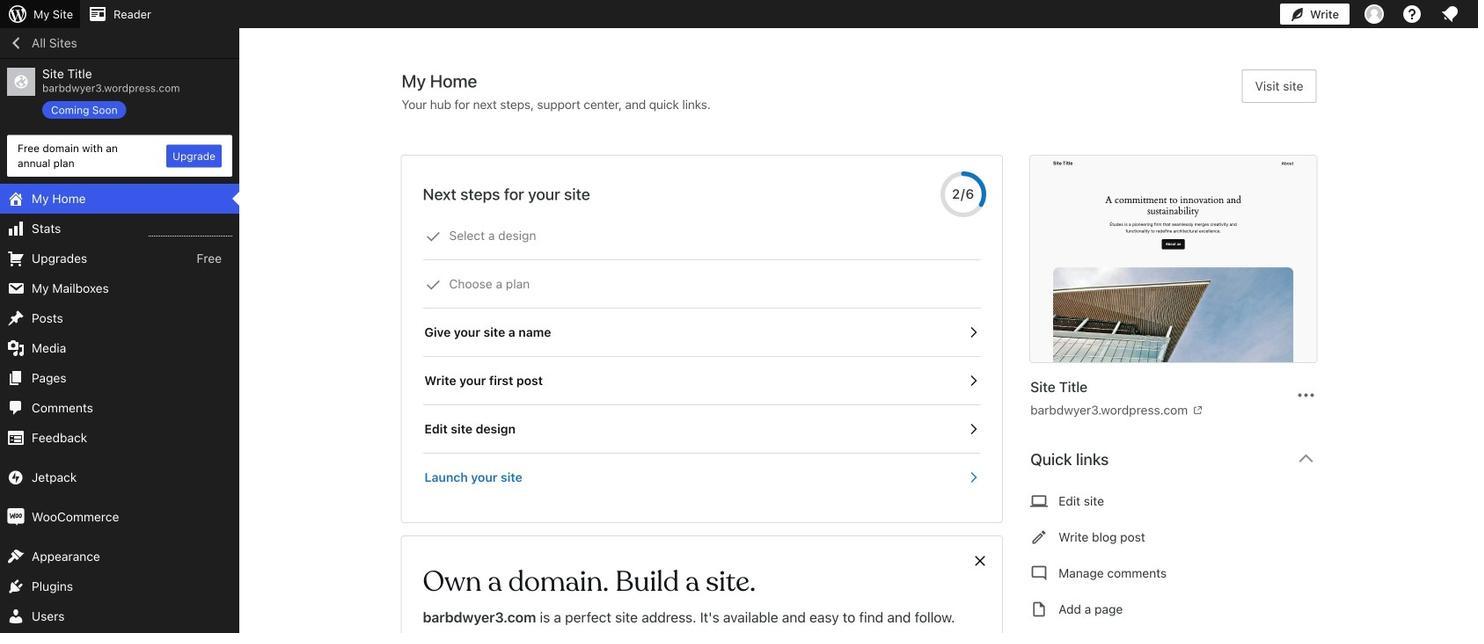 Task type: vqa. For each thing, say whether or not it's contained in the screenshot.
the top Task enabled image
yes



Task type: describe. For each thing, give the bounding box(es) containing it.
more options for site site title image
[[1296, 385, 1317, 406]]

2 task enabled image from the top
[[965, 373, 981, 389]]

launchpad checklist element
[[423, 212, 981, 502]]

help image
[[1402, 4, 1423, 25]]

1 img image from the top
[[7, 469, 25, 487]]

manage your notifications image
[[1440, 4, 1461, 25]]

2 img image from the top
[[7, 509, 25, 526]]

laptop image
[[1031, 491, 1048, 512]]

edit image
[[1031, 527, 1048, 548]]

highest hourly views 0 image
[[149, 225, 232, 237]]



Task type: locate. For each thing, give the bounding box(es) containing it.
2 task enabled image from the top
[[965, 470, 981, 486]]

main content
[[402, 70, 1331, 634]]

0 vertical spatial task enabled image
[[965, 325, 981, 341]]

mode_comment image
[[1031, 563, 1048, 584]]

progress bar
[[941, 172, 987, 217]]

1 task complete image from the top
[[425, 229, 441, 245]]

dismiss domain name promotion image
[[972, 551, 988, 572]]

1 vertical spatial task enabled image
[[965, 470, 981, 486]]

1 vertical spatial task complete image
[[425, 277, 441, 293]]

1 vertical spatial task enabled image
[[965, 373, 981, 389]]

img image
[[7, 469, 25, 487], [7, 509, 25, 526]]

task enabled image
[[965, 421, 981, 437], [965, 470, 981, 486]]

my profile image
[[1365, 4, 1384, 24]]

insert_drive_file image
[[1031, 599, 1048, 620]]

2 task complete image from the top
[[425, 277, 441, 293]]

0 vertical spatial task enabled image
[[965, 421, 981, 437]]

task complete image
[[425, 229, 441, 245], [425, 277, 441, 293]]

0 vertical spatial img image
[[7, 469, 25, 487]]

task enabled image
[[965, 325, 981, 341], [965, 373, 981, 389]]

1 task enabled image from the top
[[965, 421, 981, 437]]

1 vertical spatial img image
[[7, 509, 25, 526]]

1 task enabled image from the top
[[965, 325, 981, 341]]

0 vertical spatial task complete image
[[425, 229, 441, 245]]



